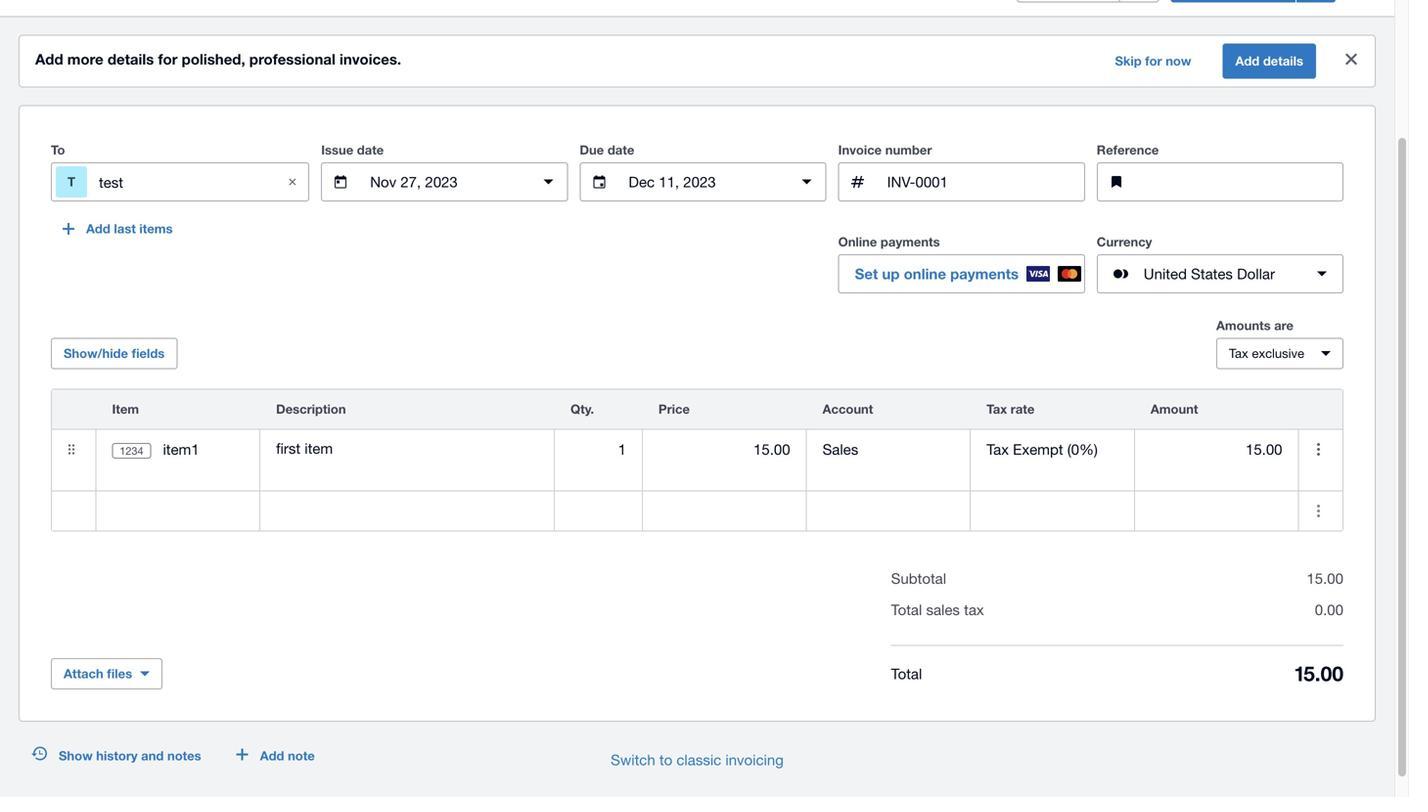 Task type: vqa. For each thing, say whether or not it's contained in the screenshot.
plan
no



Task type: describe. For each thing, give the bounding box(es) containing it.
add for add note
[[260, 749, 284, 764]]

set up online payments button
[[838, 255, 1085, 294]]

add more details for polished, professional invoices.
[[35, 51, 401, 68]]

history
[[96, 749, 138, 764]]

add note
[[260, 749, 315, 764]]

due date
[[580, 143, 634, 158]]

0 vertical spatial 15.00
[[1307, 570, 1344, 587]]

files
[[107, 667, 132, 682]]

Quantity field
[[555, 431, 642, 468]]

united states dollar
[[1144, 265, 1275, 282]]

note
[[288, 749, 315, 764]]

details inside button
[[1263, 53, 1303, 69]]

show/hide fields button
[[51, 338, 177, 370]]

Tax rate text field
[[971, 431, 1134, 468]]

description
[[276, 402, 346, 417]]

and
[[141, 749, 164, 764]]

add for add more details for polished, professional invoices.
[[35, 51, 63, 68]]

currency
[[1097, 234, 1152, 250]]

issue
[[321, 143, 353, 158]]

last
[[114, 221, 136, 236]]

subtotal
[[891, 570, 946, 587]]

tax for tax rate
[[987, 402, 1007, 417]]

fields
[[132, 346, 165, 361]]

date for issue date
[[357, 143, 384, 158]]

0 horizontal spatial details
[[108, 51, 154, 68]]

Due date text field
[[627, 164, 780, 201]]

skip for now
[[1115, 53, 1191, 69]]

show history and notes
[[59, 749, 201, 764]]

add note button
[[225, 741, 327, 772]]

more date options image for due date
[[787, 163, 827, 202]]

professional
[[249, 51, 335, 68]]

online
[[838, 234, 877, 250]]

show/hide fields
[[64, 346, 165, 361]]

0.00
[[1315, 601, 1344, 619]]

1 vertical spatial 15.00
[[1295, 662, 1344, 686]]

1 amount field from the top
[[1135, 431, 1298, 468]]

payments inside popup button
[[950, 265, 1019, 283]]

online
[[904, 265, 946, 283]]

switch to classic invoicing
[[611, 752, 784, 769]]

show
[[59, 749, 93, 764]]

switch to classic invoicing button
[[595, 741, 799, 780]]

amount
[[1151, 402, 1198, 417]]

now
[[1166, 53, 1191, 69]]

show/hide
[[64, 346, 128, 361]]

none field inventory item
[[96, 492, 259, 531]]

polished,
[[182, 51, 245, 68]]

rate
[[1011, 402, 1035, 417]]

united states dollar button
[[1097, 255, 1344, 294]]

united
[[1144, 265, 1187, 282]]

2 amount field from the top
[[1135, 493, 1298, 530]]

issue date
[[321, 143, 384, 158]]

more line item options element
[[1299, 390, 1343, 429]]

up
[[882, 265, 900, 283]]

total for total sales tax
[[891, 601, 922, 619]]

invoice number element
[[838, 163, 1085, 202]]

Inventory item text field
[[96, 493, 259, 530]]

more
[[67, 51, 103, 68]]

total for total
[[891, 665, 922, 682]]

more date options image for issue date
[[529, 163, 568, 202]]

add for add details
[[1235, 53, 1260, 69]]

show history and notes button
[[20, 741, 213, 772]]

reference
[[1097, 143, 1159, 158]]

date for due date
[[608, 143, 634, 158]]

Issue date text field
[[368, 164, 521, 201]]

tax exclusive
[[1229, 346, 1304, 361]]

invoice line item list element
[[51, 389, 1344, 532]]

skip for now button
[[1103, 46, 1203, 77]]

attach files
[[64, 667, 132, 682]]

online payments
[[838, 234, 940, 250]]

drag and drop line image
[[52, 430, 91, 469]]

add details button
[[1223, 44, 1316, 79]]

switch
[[611, 752, 655, 769]]

tax
[[964, 601, 984, 619]]

item1
[[163, 441, 199, 458]]

t
[[68, 174, 75, 189]]



Task type: locate. For each thing, give the bounding box(es) containing it.
more date options image
[[529, 163, 568, 202], [787, 163, 827, 202]]

to
[[51, 143, 65, 158]]

1 vertical spatial price field
[[643, 493, 806, 530]]

price
[[659, 402, 690, 417]]

1 vertical spatial tax
[[987, 402, 1007, 417]]

item
[[112, 402, 139, 417]]

15.00 down 0.00
[[1295, 662, 1344, 686]]

tax
[[1229, 346, 1248, 361], [987, 402, 1007, 417]]

None field
[[96, 430, 259, 469], [807, 430, 970, 469], [971, 430, 1134, 469], [96, 492, 259, 531], [96, 430, 259, 469]]

test
[[99, 174, 123, 191]]

more line item options image
[[1299, 492, 1338, 531]]

Price field
[[643, 431, 806, 468], [643, 493, 806, 530]]

sales
[[926, 601, 960, 619]]

total down the total sales tax
[[891, 665, 922, 682]]

add inside "add last items" button
[[86, 221, 110, 236]]

1 total from the top
[[891, 601, 922, 619]]

1 price field from the top
[[643, 431, 806, 468]]

1 horizontal spatial more date options image
[[787, 163, 827, 202]]

add inside add details button
[[1235, 53, 1260, 69]]

tax left rate
[[987, 402, 1007, 417]]

date right due
[[608, 143, 634, 158]]

1 horizontal spatial for
[[1145, 53, 1162, 69]]

close image inside add more details for polished, professional invoices. 'status'
[[1332, 40, 1371, 79]]

total down subtotal at bottom
[[891, 601, 922, 619]]

0 vertical spatial close image
[[1332, 40, 1371, 79]]

for left polished,
[[158, 51, 178, 68]]

qty.
[[571, 402, 594, 417]]

add inside 'add note' button
[[260, 749, 284, 764]]

tax inside invoice line item list element
[[987, 402, 1007, 417]]

1 vertical spatial payments
[[950, 265, 1019, 283]]

Account text field
[[807, 431, 970, 468]]

0 horizontal spatial tax
[[987, 402, 1007, 417]]

number
[[885, 143, 932, 158]]

set up online payments
[[855, 265, 1019, 283]]

1 vertical spatial amount field
[[1135, 493, 1298, 530]]

1 horizontal spatial close image
[[1332, 40, 1371, 79]]

notes
[[167, 749, 201, 764]]

0 vertical spatial total
[[891, 601, 922, 619]]

items
[[139, 221, 173, 236]]

15.00
[[1307, 570, 1344, 587], [1295, 662, 1344, 686]]

add left "last"
[[86, 221, 110, 236]]

2 price field from the top
[[643, 493, 806, 530]]

tax rate
[[987, 402, 1035, 417]]

to
[[659, 752, 672, 769]]

due
[[580, 143, 604, 158]]

details
[[108, 51, 154, 68], [1263, 53, 1303, 69]]

add details
[[1235, 53, 1303, 69]]

15.00 up 0.00
[[1307, 570, 1344, 587]]

none field the tax rate
[[971, 430, 1134, 469]]

tax for tax exclusive
[[1229, 346, 1248, 361]]

Amount field
[[1135, 431, 1298, 468], [1135, 493, 1298, 530]]

1 date from the left
[[357, 143, 384, 158]]

invoicing
[[725, 752, 784, 769]]

add right now
[[1235, 53, 1260, 69]]

tax inside popup button
[[1229, 346, 1248, 361]]

0 vertical spatial tax
[[1229, 346, 1248, 361]]

none field account
[[807, 430, 970, 469]]

attach files button
[[51, 659, 162, 690]]

add more details for polished, professional invoices. status
[[20, 36, 1375, 87]]

close image
[[1332, 40, 1371, 79], [273, 163, 312, 202]]

0 horizontal spatial more date options image
[[529, 163, 568, 202]]

0 vertical spatial price field
[[643, 431, 806, 468]]

1234
[[120, 445, 144, 458]]

2 date from the left
[[608, 143, 634, 158]]

for
[[158, 51, 178, 68], [1145, 53, 1162, 69]]

0 horizontal spatial close image
[[273, 163, 312, 202]]

1 horizontal spatial payments
[[950, 265, 1019, 283]]

1 horizontal spatial details
[[1263, 53, 1303, 69]]

payments
[[881, 234, 940, 250], [950, 265, 1019, 283]]

attach
[[64, 667, 103, 682]]

0 vertical spatial payments
[[881, 234, 940, 250]]

add last items button
[[51, 213, 185, 245]]

0 horizontal spatial payments
[[881, 234, 940, 250]]

2 more date options image from the left
[[787, 163, 827, 202]]

1 more date options image from the left
[[529, 163, 568, 202]]

amounts are
[[1216, 318, 1294, 333]]

invoices.
[[340, 51, 401, 68]]

tax down amounts on the top right of the page
[[1229, 346, 1248, 361]]

add last items
[[86, 221, 173, 236]]

date
[[357, 143, 384, 158], [608, 143, 634, 158]]

amounts
[[1216, 318, 1271, 333]]

for left now
[[1145, 53, 1162, 69]]

2 total from the top
[[891, 665, 922, 682]]

invoice number
[[838, 143, 932, 158]]

1 horizontal spatial tax
[[1229, 346, 1248, 361]]

Description text field
[[260, 430, 554, 491]]

1 vertical spatial close image
[[273, 163, 312, 202]]

classic
[[677, 752, 721, 769]]

Invoice number text field
[[885, 164, 1084, 201]]

1 vertical spatial total
[[891, 665, 922, 682]]

states
[[1191, 265, 1233, 282]]

Reference text field
[[1144, 164, 1343, 201]]

total
[[891, 601, 922, 619], [891, 665, 922, 682]]

set
[[855, 265, 878, 283]]

are
[[1274, 318, 1294, 333]]

tax exclusive button
[[1216, 338, 1344, 370]]

exclusive
[[1252, 346, 1304, 361]]

more line item options image
[[1299, 430, 1338, 469]]

date right issue on the left top
[[357, 143, 384, 158]]

0 horizontal spatial date
[[357, 143, 384, 158]]

1 horizontal spatial date
[[608, 143, 634, 158]]

invoice
[[838, 143, 882, 158]]

account
[[823, 402, 873, 417]]

skip
[[1115, 53, 1142, 69]]

dollar
[[1237, 265, 1275, 282]]

payments up online
[[881, 234, 940, 250]]

total sales tax
[[891, 601, 984, 619]]

0 vertical spatial amount field
[[1135, 431, 1298, 468]]

payments right online
[[950, 265, 1019, 283]]

add
[[35, 51, 63, 68], [1235, 53, 1260, 69], [86, 221, 110, 236], [260, 749, 284, 764]]

add left more
[[35, 51, 63, 68]]

0 horizontal spatial for
[[158, 51, 178, 68]]

add left note on the bottom left of the page
[[260, 749, 284, 764]]

for inside button
[[1145, 53, 1162, 69]]

add for add last items
[[86, 221, 110, 236]]

Description text field
[[260, 493, 554, 530]]



